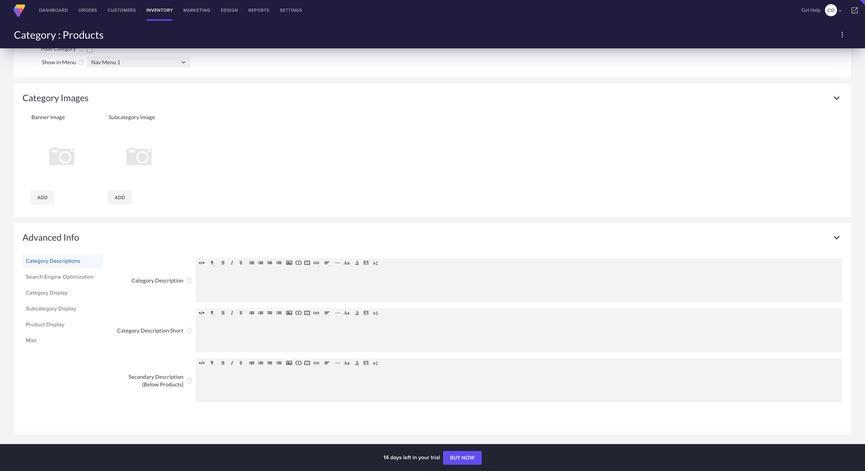 Task type: vqa. For each thing, say whether or not it's contained in the screenshot.
PHOTO
no



Task type: describe. For each thing, give the bounding box(es) containing it.
your
[[419, 454, 430, 462]]

category display
[[26, 289, 68, 297]]

product
[[26, 320, 45, 328]]

banner image
[[31, 114, 65, 120]]

get help
[[802, 7, 821, 13]]

marketing
[[183, 7, 211, 13]]

customers
[[108, 7, 136, 13]]

buy now link
[[443, 451, 482, 465]]

short
[[170, 327, 184, 334]]

product display
[[26, 320, 64, 328]]

description for short
[[141, 327, 169, 334]]

design
[[221, 7, 238, 13]]

advanced
[[22, 232, 62, 243]]

expand_more for category images
[[831, 92, 843, 104]]

category descriptions
[[26, 257, 80, 265]]

help_outline inside category description help_outline
[[186, 277, 193, 284]]

products
[[63, 28, 104, 41]]

description for (below
[[155, 373, 184, 380]]

more_vert button
[[836, 28, 850, 41]]

description for help_outline
[[155, 277, 184, 284]]

add for subcategory
[[115, 195, 125, 200]]

add link for banner
[[30, 191, 55, 204]]

add link for subcategory
[[108, 191, 132, 204]]

help_outline inside hide category help_outline
[[78, 45, 85, 52]]

display for subcategory display
[[58, 305, 76, 313]]

dashboard link
[[34, 0, 73, 21]]

help
[[811, 7, 821, 13]]

advanced info
[[22, 232, 79, 243]]

co 
[[828, 7, 844, 14]]

engine
[[44, 273, 61, 281]]

settings
[[280, 7, 302, 13]]

more_vert
[[839, 30, 847, 39]]

hide category help_outline
[[41, 45, 85, 52]]

products)
[[160, 381, 184, 388]]

left
[[403, 454, 411, 462]]

search engine optimization
[[26, 273, 94, 281]]

category images
[[22, 92, 89, 103]]

secondary
[[129, 373, 154, 380]]

secondary description (below products) help_outline
[[129, 373, 193, 388]]

expand_more for advanced info
[[831, 232, 843, 243]]

in inside show in menu help_outline
[[56, 59, 61, 65]]

menu
[[62, 59, 76, 65]]

:
[[58, 28, 61, 41]]

subcategory for subcategory image
[[109, 114, 139, 120]]

trial
[[431, 454, 440, 462]]

show in menu help_outline
[[42, 59, 85, 66]]


[[180, 59, 187, 66]]

 link
[[845, 0, 865, 21]]

search
[[26, 273, 43, 281]]

category description short help_outline
[[117, 327, 193, 334]]

help_outline inside 'category description short help_outline'
[[186, 327, 193, 334]]

category for category images
[[22, 92, 59, 103]]

get
[[802, 7, 810, 13]]

orders
[[78, 7, 97, 13]]

banner
[[31, 114, 49, 120]]

category for category descriptions
[[26, 257, 48, 265]]

buy now
[[450, 455, 475, 461]]

show
[[42, 59, 55, 65]]

dashboard
[[39, 7, 68, 13]]

misc link
[[26, 335, 100, 346]]

subcategory display
[[26, 305, 76, 313]]

product display link
[[26, 319, 100, 330]]



Task type: locate. For each thing, give the bounding box(es) containing it.
now
[[462, 455, 475, 461]]

0 vertical spatial in
[[56, 59, 61, 65]]

description
[[155, 277, 184, 284], [141, 327, 169, 334], [155, 373, 184, 380]]

add
[[37, 195, 48, 200], [115, 195, 125, 200]]

image for banner image
[[50, 114, 65, 120]]

misc
[[26, 336, 37, 344]]

images
[[61, 92, 89, 103]]

1 add link from the left
[[30, 191, 55, 204]]

0 vertical spatial expand_more
[[831, 92, 843, 104]]

1 add from the left
[[37, 195, 48, 200]]

2 add from the left
[[115, 195, 125, 200]]

1 horizontal spatial in
[[413, 454, 417, 462]]

display
[[50, 289, 68, 297], [58, 305, 76, 313], [46, 320, 64, 328]]

days
[[390, 454, 402, 462]]

category descriptions link
[[26, 255, 100, 267]]

display for category display
[[50, 289, 68, 297]]

category for category description short help_outline
[[117, 327, 140, 334]]

2 vertical spatial display
[[46, 320, 64, 328]]

category inside category display "link"
[[26, 289, 48, 297]]

None text field
[[87, 57, 191, 67]]

category inside 'category description short help_outline'
[[117, 327, 140, 334]]

0 horizontal spatial image
[[50, 114, 65, 120]]

category : products
[[14, 28, 104, 41]]

display inside "link"
[[50, 289, 68, 297]]

inventory
[[146, 7, 173, 13]]

14
[[384, 454, 389, 462]]

descriptions
[[50, 257, 80, 265]]

2 expand_more from the top
[[831, 232, 843, 243]]

1 horizontal spatial subcategory
[[109, 114, 139, 120]]

category inside category descriptions link
[[26, 257, 48, 265]]

category description help_outline
[[132, 277, 193, 284]]

category for category display
[[26, 289, 48, 297]]

category
[[14, 28, 56, 41], [54, 45, 76, 52], [22, 92, 59, 103], [26, 257, 48, 265], [132, 277, 154, 284], [26, 289, 48, 297], [117, 327, 140, 334]]

search engine optimization link
[[26, 271, 100, 283]]

description inside category description help_outline
[[155, 277, 184, 284]]

help_outline
[[78, 45, 85, 52], [78, 59, 85, 66], [186, 277, 193, 284], [186, 327, 193, 334], [186, 377, 193, 384]]

subcategory display link
[[26, 303, 100, 315]]

1 vertical spatial expand_more
[[831, 232, 843, 243]]

hide
[[41, 45, 53, 52]]

in
[[56, 59, 61, 65], [413, 454, 417, 462]]

0 horizontal spatial in
[[56, 59, 61, 65]]

category display link
[[26, 287, 100, 299]]

display down category display "link"
[[58, 305, 76, 313]]

(below
[[142, 381, 159, 388]]

description inside 'category description short help_outline'
[[141, 327, 169, 334]]

category for category : products
[[14, 28, 56, 41]]

buy
[[450, 455, 461, 461]]

display for product display
[[46, 320, 64, 328]]

category inside hide category help_outline
[[54, 45, 76, 52]]


[[837, 8, 844, 14]]

image for subcategory image
[[140, 114, 155, 120]]

2 add link from the left
[[108, 191, 132, 204]]

0 vertical spatial subcategory
[[109, 114, 139, 120]]

display down search engine optimization
[[50, 289, 68, 297]]

co
[[828, 7, 835, 13]]

1 expand_more from the top
[[831, 92, 843, 104]]

expand_more
[[831, 92, 843, 104], [831, 232, 843, 243]]

1 vertical spatial in
[[413, 454, 417, 462]]

reports
[[249, 7, 270, 13]]

optimization
[[63, 273, 94, 281]]

1 vertical spatial display
[[58, 305, 76, 313]]

description inside secondary description (below products) help_outline
[[155, 373, 184, 380]]

2 image from the left
[[140, 114, 155, 120]]

0 vertical spatial description
[[155, 277, 184, 284]]

subcategory image
[[109, 114, 155, 120]]

0 horizontal spatial add link
[[30, 191, 55, 204]]

subcategory
[[109, 114, 139, 120], [26, 305, 57, 313]]

category for category description help_outline
[[132, 277, 154, 284]]

display down subcategory display
[[46, 320, 64, 328]]

subcategory for subcategory display
[[26, 305, 57, 313]]

in right "left"
[[413, 454, 417, 462]]

2 vertical spatial description
[[155, 373, 184, 380]]

1 vertical spatial description
[[141, 327, 169, 334]]

1 horizontal spatial add
[[115, 195, 125, 200]]

add link
[[30, 191, 55, 204], [108, 191, 132, 204]]

0 horizontal spatial subcategory
[[26, 305, 57, 313]]

1 image from the left
[[50, 114, 65, 120]]

category inside category description help_outline
[[132, 277, 154, 284]]

help_outline inside secondary description (below products) help_outline
[[186, 377, 193, 384]]

in right show
[[56, 59, 61, 65]]

add for banner
[[37, 195, 48, 200]]

0 vertical spatial display
[[50, 289, 68, 297]]

1 horizontal spatial add link
[[108, 191, 132, 204]]

help_outline inside show in menu help_outline
[[78, 59, 85, 66]]

0 horizontal spatial add
[[37, 195, 48, 200]]

info
[[63, 232, 79, 243]]


[[851, 6, 859, 15]]

1 horizontal spatial image
[[140, 114, 155, 120]]

1 vertical spatial subcategory
[[26, 305, 57, 313]]

image
[[50, 114, 65, 120], [140, 114, 155, 120]]

14 days left in your trial
[[384, 454, 442, 462]]



